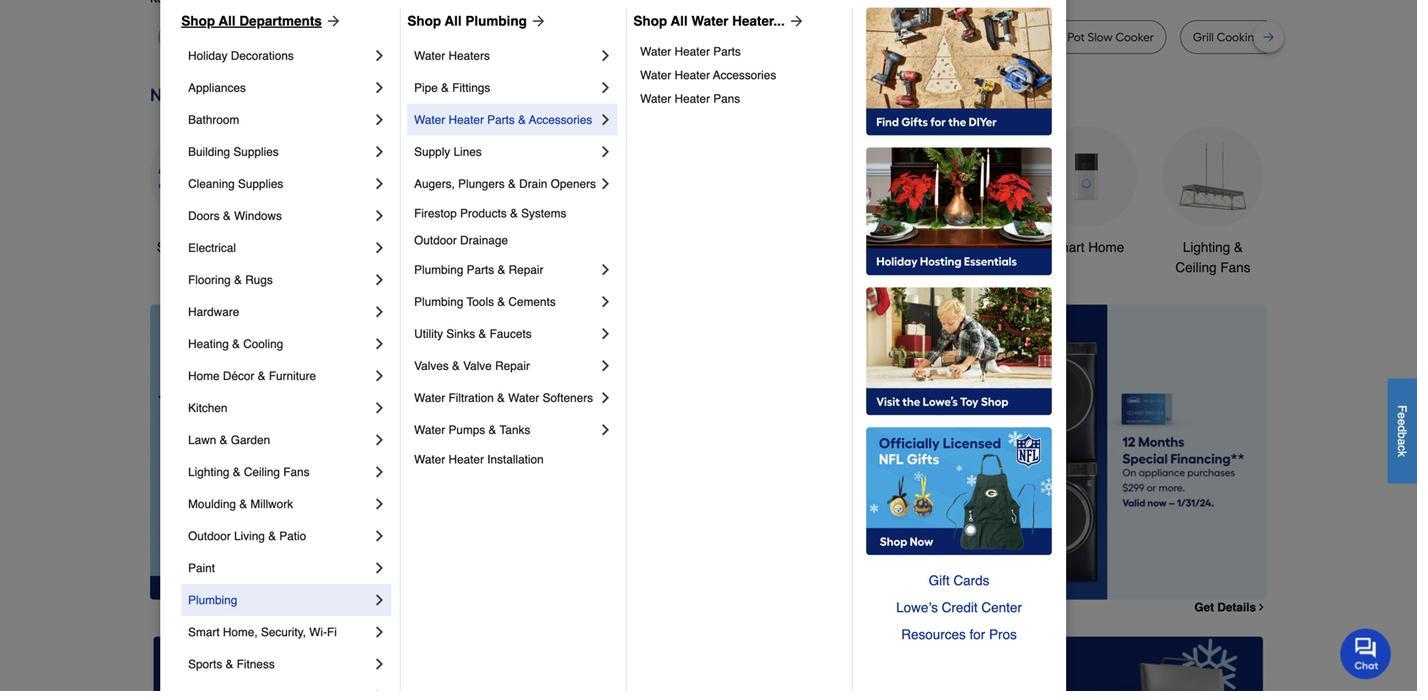 Task type: locate. For each thing, give the bounding box(es) containing it.
chevron right image for cleaning supplies
[[371, 175, 388, 192]]

tools for outdoor tools & equipment
[[838, 240, 869, 255]]

0 horizontal spatial cooking
[[833, 30, 878, 44]]

all for water
[[671, 13, 688, 29]]

e up d
[[1396, 413, 1409, 419]]

chevron right image for water filtration & water softeners
[[597, 390, 614, 407]]

equipment
[[801, 260, 866, 275]]

e up b
[[1396, 419, 1409, 426]]

1 horizontal spatial lighting & ceiling fans
[[1176, 240, 1251, 275]]

accessories inside water heater parts & accessories link
[[529, 113, 592, 127]]

1 horizontal spatial lighting & ceiling fans link
[[1162, 126, 1264, 278]]

0 horizontal spatial fans
[[283, 466, 310, 479]]

2 shop from the left
[[407, 13, 441, 29]]

all up the water heaters on the top left of the page
[[445, 13, 462, 29]]

arrow right image inside the shop all water heater... link
[[785, 13, 805, 30]]

0 vertical spatial parts
[[713, 45, 741, 58]]

chevron right image for doors & windows
[[371, 208, 388, 224]]

plumbing up utility on the left top of the page
[[414, 295, 463, 309]]

0 horizontal spatial outdoor
[[188, 530, 231, 543]]

heater up lines
[[449, 113, 484, 127]]

water up the supply
[[414, 113, 445, 127]]

tools up plumbing parts & repair
[[438, 240, 470, 255]]

all inside the shop all water heater... link
[[671, 13, 688, 29]]

heater...
[[732, 13, 785, 29]]

new deals every day during 25 days of deals image
[[150, 81, 1267, 109]]

2 horizontal spatial arrow right image
[[785, 13, 805, 30]]

0 vertical spatial ceiling
[[1176, 260, 1217, 275]]

plumbing down paint
[[188, 594, 237, 607]]

water heater parts link
[[640, 40, 840, 63]]

1 vertical spatial accessories
[[529, 113, 592, 127]]

crock right the instant pot at top
[[1033, 30, 1065, 44]]

water for water filtration & water softeners
[[414, 391, 445, 405]]

outdoor inside "outdoor tools & equipment"
[[785, 240, 834, 255]]

2 pot from the left
[[813, 30, 830, 44]]

kitchen link
[[188, 392, 371, 424]]

0 vertical spatial lighting
[[1183, 240, 1230, 255]]

softeners
[[543, 391, 593, 405]]

repair down the faucets
[[495, 359, 530, 373]]

1 e from the top
[[1396, 413, 1409, 419]]

arrow right image up microwave
[[527, 13, 547, 30]]

& inside "lighting & ceiling fans"
[[1234, 240, 1243, 255]]

heater down 'pumps' at the bottom left of the page
[[449, 453, 484, 467]]

shop up triple slow cooker
[[407, 13, 441, 29]]

1 horizontal spatial ceiling
[[1176, 260, 1217, 275]]

4 pot from the left
[[977, 30, 994, 44]]

arrow right image up crock pot
[[322, 13, 342, 30]]

microwave countertop
[[505, 30, 628, 44]]

chevron right image for valves & valve repair
[[597, 358, 614, 375]]

water heater parts & accessories
[[414, 113, 592, 127]]

f e e d b a c k button
[[1388, 379, 1417, 484]]

pros
[[989, 627, 1017, 643]]

2 horizontal spatial outdoor
[[785, 240, 834, 255]]

supplies up windows
[[238, 177, 283, 191]]

scroll to item #4 image
[[897, 570, 938, 576]]

shop
[[157, 240, 188, 255]]

all up slow cooker
[[219, 13, 236, 29]]

2 cooker from the left
[[427, 30, 466, 44]]

triple slow cooker
[[367, 30, 466, 44]]

water for water heater installation
[[414, 453, 445, 467]]

outdoor drainage
[[414, 234, 508, 247]]

cards
[[954, 573, 990, 589]]

& inside "outdoor tools & equipment"
[[873, 240, 882, 255]]

& inside flooring & rugs link
[[234, 273, 242, 287]]

find gifts for the diyer. image
[[866, 8, 1052, 136]]

rugs
[[245, 273, 273, 287]]

chat invite button image
[[1341, 629, 1392, 680]]

get
[[1195, 601, 1214, 614]]

for
[[970, 627, 985, 643]]

fittings
[[452, 81, 490, 94]]

0 vertical spatial repair
[[509, 263, 544, 277]]

1 vertical spatial parts
[[487, 113, 515, 127]]

0 vertical spatial home
[[1088, 240, 1124, 255]]

0 vertical spatial lighting & ceiling fans link
[[1162, 126, 1264, 278]]

wi-
[[309, 626, 327, 639]]

chevron right image for home décor & furniture
[[371, 368, 388, 385]]

& inside water filtration & water softeners link
[[497, 391, 505, 405]]

heater for water heater pans
[[675, 92, 710, 105]]

supplies
[[233, 145, 279, 159], [238, 177, 283, 191]]

1 horizontal spatial fans
[[1221, 260, 1251, 275]]

water down food
[[640, 45, 671, 58]]

water for water pumps & tanks
[[414, 423, 445, 437]]

furniture
[[269, 370, 316, 383]]

water heater parts & accessories link
[[414, 104, 597, 136]]

cooker up the holiday on the left of page
[[199, 30, 238, 44]]

1 vertical spatial lighting & ceiling fans
[[188, 466, 310, 479]]

0 horizontal spatial slow
[[171, 30, 196, 44]]

heater down water heater parts at the top
[[675, 68, 710, 82]]

christmas decorations link
[[530, 126, 631, 278]]

doors & windows
[[188, 209, 282, 223]]

water for water heater parts
[[640, 45, 671, 58]]

1 pot from the left
[[311, 30, 328, 44]]

rack
[[1362, 30, 1389, 44]]

smart inside smart home link
[[1049, 240, 1085, 255]]

lighting inside "lighting & ceiling fans"
[[1183, 240, 1230, 255]]

building
[[188, 145, 230, 159]]

0 horizontal spatial smart
[[188, 626, 220, 639]]

pot for crock pot slow cooker
[[1067, 30, 1085, 44]]

chevron right image for paint
[[371, 560, 388, 577]]

heater down water heater accessories
[[675, 92, 710, 105]]

0 vertical spatial supplies
[[233, 145, 279, 159]]

1 shop from the left
[[181, 13, 215, 29]]

crock for crock pot
[[277, 30, 308, 44]]

parts down warmer
[[713, 45, 741, 58]]

outdoor for outdoor living & patio
[[188, 530, 231, 543]]

accessories
[[713, 68, 776, 82], [529, 113, 592, 127]]

tools
[[438, 240, 470, 255], [838, 240, 869, 255], [467, 295, 494, 309]]

hardware link
[[188, 296, 371, 328]]

plumbing up water heaters link
[[465, 13, 527, 29]]

1 vertical spatial ceiling
[[244, 466, 280, 479]]

arrow right image up crock pot cooking pot
[[785, 13, 805, 30]]

chevron right image for supply lines
[[597, 143, 614, 160]]

0 horizontal spatial lighting & ceiling fans link
[[188, 456, 371, 488]]

plumbing parts & repair link
[[414, 254, 597, 286]]

officially licensed n f l gifts. shop now. image
[[866, 428, 1052, 556]]

lighting & ceiling fans
[[1176, 240, 1251, 275], [188, 466, 310, 479]]

all inside shop all departments link
[[219, 13, 236, 29]]

outdoor for outdoor drainage
[[414, 234, 457, 247]]

countertop
[[566, 30, 628, 44]]

2 horizontal spatial shop
[[634, 13, 667, 29]]

appliances
[[188, 81, 246, 94]]

outdoor tools & equipment
[[785, 240, 882, 275]]

cooker left grill
[[1116, 30, 1154, 44]]

1 horizontal spatial decorations
[[544, 260, 616, 275]]

pot
[[311, 30, 328, 44], [813, 30, 830, 44], [881, 30, 899, 44], [977, 30, 994, 44], [1067, 30, 1085, 44]]

arrow right image
[[322, 13, 342, 30], [527, 13, 547, 30], [785, 13, 805, 30]]

get details
[[1195, 601, 1256, 614]]

heater for water heater parts & accessories
[[449, 113, 484, 127]]

3 pot from the left
[[881, 30, 899, 44]]

pipe
[[414, 81, 438, 94]]

tools down plumbing parts & repair
[[467, 295, 494, 309]]

0 vertical spatial bathroom
[[188, 113, 239, 127]]

water for water heaters
[[414, 49, 445, 62]]

chevron right image for building supplies
[[371, 143, 388, 160]]

outdoor up equipment
[[785, 240, 834, 255]]

lines
[[454, 145, 482, 159]]

1 horizontal spatial smart
[[1049, 240, 1085, 255]]

water for water heater parts & accessories
[[414, 113, 445, 127]]

fi
[[327, 626, 337, 639]]

accessories up water heater pans link at the top
[[713, 68, 776, 82]]

plumbing for plumbing
[[188, 594, 237, 607]]

firestop products & systems
[[414, 207, 566, 220]]

tools inside the plumbing tools & cements link
[[467, 295, 494, 309]]

2 arrow right image from the left
[[527, 13, 547, 30]]

fans inside "lighting & ceiling fans"
[[1221, 260, 1251, 275]]

k
[[1396, 452, 1409, 457]]

heaters
[[449, 49, 490, 62]]

1 horizontal spatial lighting
[[1183, 240, 1230, 255]]

0 horizontal spatial decorations
[[231, 49, 294, 62]]

shop
[[181, 13, 215, 29], [407, 13, 441, 29], [634, 13, 667, 29]]

ceiling inside "lighting & ceiling fans"
[[1176, 260, 1217, 275]]

& inside water heater parts & accessories link
[[518, 113, 526, 127]]

decorations down shop all departments link
[[231, 49, 294, 62]]

1 vertical spatial bathroom
[[931, 240, 989, 255]]

0 horizontal spatial arrow right image
[[322, 13, 342, 30]]

lighting
[[1183, 240, 1230, 255], [188, 466, 230, 479]]

0 vertical spatial smart
[[1049, 240, 1085, 255]]

recommended searches for you heading
[[150, 0, 1267, 7]]

openers
[[551, 177, 596, 191]]

3 shop from the left
[[634, 13, 667, 29]]

3 crock from the left
[[1033, 30, 1065, 44]]

water filtration & water softeners
[[414, 391, 593, 405]]

2 horizontal spatial cooker
[[1116, 30, 1154, 44]]

2 crock from the left
[[779, 30, 810, 44]]

1 horizontal spatial shop
[[407, 13, 441, 29]]

0 horizontal spatial lighting
[[188, 466, 230, 479]]

parts down pipe & fittings "link"
[[487, 113, 515, 127]]

scroll to item #5 image
[[938, 570, 978, 576]]

plumbing inside shop all plumbing link
[[465, 13, 527, 29]]

outdoor living & patio
[[188, 530, 306, 543]]

& inside water pumps & tanks link
[[489, 423, 496, 437]]

1 vertical spatial fans
[[283, 466, 310, 479]]

resources for pros link
[[866, 622, 1052, 649]]

water for water heater pans
[[640, 92, 671, 105]]

electrical link
[[188, 232, 371, 264]]

supplies up cleaning supplies
[[233, 145, 279, 159]]

up to 30 percent off select major appliances. plus, save up to an extra $750 on major appliances. image
[[450, 305, 1267, 600]]

1 vertical spatial lighting
[[188, 466, 230, 479]]

0 horizontal spatial crock
[[277, 30, 308, 44]]

smart inside smart home, security, wi-fi link
[[188, 626, 220, 639]]

grate
[[1265, 30, 1296, 44]]

shop for shop all departments
[[181, 13, 215, 29]]

living
[[234, 530, 265, 543]]

supplies for building supplies
[[233, 145, 279, 159]]

plumbing inside plumbing link
[[188, 594, 237, 607]]

1 vertical spatial decorations
[[544, 260, 616, 275]]

supply lines
[[414, 145, 482, 159]]

2 horizontal spatial slow
[[1088, 30, 1113, 44]]

chevron right image for sports & fitness
[[371, 656, 388, 673]]

water down valves on the bottom left of the page
[[414, 391, 445, 405]]

tools inside tools link
[[438, 240, 470, 255]]

holiday hosting essentials. image
[[866, 148, 1052, 276]]

accessories inside the water heater accessories link
[[713, 68, 776, 82]]

crock for crock pot cooking pot
[[779, 30, 810, 44]]

outdoor drainage link
[[414, 227, 614, 254]]

0 horizontal spatial accessories
[[529, 113, 592, 127]]

windows
[[234, 209, 282, 223]]

0 vertical spatial fans
[[1221, 260, 1251, 275]]

chevron right image for moulding & millwork
[[371, 496, 388, 513]]

1 horizontal spatial crock
[[779, 30, 810, 44]]

tools up equipment
[[838, 240, 869, 255]]

arrow right image inside shop all departments link
[[322, 13, 342, 30]]

water
[[692, 13, 729, 29], [640, 45, 671, 58], [414, 49, 445, 62], [640, 68, 671, 82], [640, 92, 671, 105], [414, 113, 445, 127], [414, 391, 445, 405], [508, 391, 539, 405], [414, 423, 445, 437], [414, 453, 445, 467]]

outdoor down firestop
[[414, 234, 457, 247]]

deals
[[210, 240, 245, 255]]

smart home
[[1049, 240, 1124, 255]]

& inside outdoor living & patio link
[[268, 530, 276, 543]]

all for departments
[[219, 13, 236, 29]]

resources for pros
[[901, 627, 1017, 643]]

1 horizontal spatial arrow right image
[[527, 13, 547, 30]]

1 horizontal spatial cooking
[[1217, 30, 1262, 44]]

shop all deals
[[157, 240, 245, 255]]

water down recommended searches for you heading
[[692, 13, 729, 29]]

1 horizontal spatial outdoor
[[414, 234, 457, 247]]

supplies for cleaning supplies
[[238, 177, 283, 191]]

1 crock from the left
[[277, 30, 308, 44]]

shop up slow cooker
[[181, 13, 215, 29]]

lowe's credit center
[[896, 600, 1022, 616]]

1 horizontal spatial cooker
[[427, 30, 466, 44]]

patio
[[279, 530, 306, 543]]

water down triple slow cooker
[[414, 49, 445, 62]]

0 horizontal spatial home
[[188, 370, 220, 383]]

1 vertical spatial repair
[[495, 359, 530, 373]]

all
[[219, 13, 236, 29], [445, 13, 462, 29], [671, 13, 688, 29], [192, 240, 206, 255]]

chevron right image
[[371, 47, 388, 64], [597, 79, 614, 96], [597, 143, 614, 160], [371, 175, 388, 192], [597, 175, 614, 192], [597, 294, 614, 310], [371, 304, 388, 321], [597, 326, 614, 343], [597, 358, 614, 375], [371, 400, 388, 417], [371, 464, 388, 481], [371, 496, 388, 513], [371, 528, 388, 545], [371, 560, 388, 577], [371, 656, 388, 673], [371, 688, 388, 692]]

heating & cooling link
[[188, 328, 371, 360]]

all inside shop all deals link
[[192, 240, 206, 255]]

water heaters
[[414, 49, 490, 62]]

tools inside "outdoor tools & equipment"
[[838, 240, 869, 255]]

1 vertical spatial supplies
[[238, 177, 283, 191]]

5 pot from the left
[[1067, 30, 1085, 44]]

1 vertical spatial lighting & ceiling fans link
[[188, 456, 371, 488]]

parts for water heater parts & accessories
[[487, 113, 515, 127]]

water left arrow left icon on the left of page
[[414, 453, 445, 467]]

1 horizontal spatial home
[[1088, 240, 1124, 255]]

all right shop
[[192, 240, 206, 255]]

scroll to item #2 image
[[816, 570, 857, 576]]

0 horizontal spatial lighting & ceiling fans
[[188, 466, 310, 479]]

0 horizontal spatial cooker
[[199, 30, 238, 44]]

accessories up the supply lines link
[[529, 113, 592, 127]]

paint link
[[188, 553, 371, 585]]

chevron right image
[[597, 47, 614, 64], [371, 79, 388, 96], [371, 111, 388, 128], [597, 111, 614, 128], [371, 143, 388, 160], [371, 208, 388, 224], [371, 240, 388, 256], [597, 262, 614, 278], [371, 272, 388, 289], [371, 336, 388, 353], [371, 368, 388, 385], [597, 390, 614, 407], [597, 422, 614, 439], [371, 432, 388, 449], [371, 592, 388, 609], [1256, 602, 1267, 613], [371, 624, 388, 641]]

heater down food warmer
[[675, 45, 710, 58]]

2 slow from the left
[[399, 30, 424, 44]]

all inside shop all plumbing link
[[445, 13, 462, 29]]

1 vertical spatial smart
[[188, 626, 220, 639]]

water up water heater pans
[[640, 68, 671, 82]]

decorations down the christmas
[[544, 260, 616, 275]]

1 arrow right image from the left
[[322, 13, 342, 30]]

decorations inside "link"
[[544, 260, 616, 275]]

0 vertical spatial decorations
[[231, 49, 294, 62]]

paint
[[188, 562, 215, 575]]

sports & fitness link
[[188, 649, 371, 681]]

repair down outdoor drainage link
[[509, 263, 544, 277]]

crock down heater...
[[779, 30, 810, 44]]

& inside sports & fitness 'link'
[[226, 658, 233, 672]]

grill
[[1193, 30, 1214, 44]]

crock pot
[[277, 30, 328, 44]]

plumbing inside plumbing parts & repair link
[[414, 263, 463, 277]]

0 vertical spatial accessories
[[713, 68, 776, 82]]

cements
[[509, 295, 556, 309]]

3 arrow right image from the left
[[785, 13, 805, 30]]

2 vertical spatial parts
[[467, 263, 494, 277]]

1 horizontal spatial accessories
[[713, 68, 776, 82]]

2 horizontal spatial crock
[[1033, 30, 1065, 44]]

arrow left image
[[464, 452, 481, 469]]

chevron right image for water pumps & tanks
[[597, 422, 614, 439]]

shop all plumbing
[[407, 13, 527, 29]]

1 horizontal spatial slow
[[399, 30, 424, 44]]

augers, plungers & drain openers link
[[414, 168, 597, 200]]

valves & valve repair link
[[414, 350, 597, 382]]

arrow right image inside shop all plumbing link
[[527, 13, 547, 30]]

shop up food
[[634, 13, 667, 29]]

food
[[666, 30, 693, 44]]

all up food
[[671, 13, 688, 29]]

chevron right image for hardware
[[371, 304, 388, 321]]

visit the lowe's toy shop. image
[[866, 288, 1052, 416]]

chevron right image for kitchen
[[371, 400, 388, 417]]

& inside the plumbing tools & cements link
[[497, 295, 505, 309]]

outdoor down moulding
[[188, 530, 231, 543]]

water left 'pumps' at the bottom left of the page
[[414, 423, 445, 437]]

3 cooker from the left
[[1116, 30, 1154, 44]]

plumbing for plumbing parts & repair
[[414, 263, 463, 277]]

hardware
[[188, 305, 239, 319]]

flooring & rugs link
[[188, 264, 371, 296]]

instant pot
[[937, 30, 994, 44]]

f
[[1396, 406, 1409, 413]]

food warmer
[[666, 30, 740, 44]]

parts down drainage
[[467, 263, 494, 277]]

chevron right image for heating & cooling
[[371, 336, 388, 353]]

cooker up the water heaters on the top left of the page
[[427, 30, 466, 44]]

smart home, security, wi-fi link
[[188, 617, 371, 649]]

flooring & rugs
[[188, 273, 273, 287]]

plumbing down outdoor drainage
[[414, 263, 463, 277]]

0 horizontal spatial shop
[[181, 13, 215, 29]]

crock down departments
[[277, 30, 308, 44]]

0 vertical spatial lighting & ceiling fans
[[1176, 240, 1251, 275]]

water down water heater accessories
[[640, 92, 671, 105]]

water heaters link
[[414, 40, 597, 72]]



Task type: describe. For each thing, give the bounding box(es) containing it.
parts for water heater parts
[[713, 45, 741, 58]]

chevron right image for outdoor living & patio
[[371, 528, 388, 545]]

drain
[[519, 177, 547, 191]]

chevron right image for water heater parts & accessories
[[597, 111, 614, 128]]

& inside doors & windows link
[[223, 209, 231, 223]]

shop for shop all plumbing
[[407, 13, 441, 29]]

security,
[[261, 626, 306, 639]]

holiday decorations
[[188, 49, 294, 62]]

heating & cooling
[[188, 337, 283, 351]]

drainage
[[460, 234, 508, 247]]

smart for smart home, security, wi-fi
[[188, 626, 220, 639]]

& inside firestop products & systems link
[[510, 207, 518, 220]]

utility
[[414, 327, 443, 341]]

chevron right image for augers, plungers & drain openers
[[597, 175, 614, 192]]

arrow right image
[[1236, 452, 1253, 469]]

shop all deals link
[[150, 126, 251, 258]]

0 horizontal spatial bathroom
[[188, 113, 239, 127]]

c
[[1396, 446, 1409, 452]]

appliances link
[[188, 72, 371, 104]]

moulding & millwork link
[[188, 488, 371, 521]]

smart home link
[[1036, 126, 1137, 258]]

grill cooking grate & warming rack
[[1193, 30, 1389, 44]]

1 cooking from the left
[[833, 30, 878, 44]]

3 slow from the left
[[1088, 30, 1113, 44]]

building supplies
[[188, 145, 279, 159]]

sinks
[[446, 327, 475, 341]]

chevron right image for flooring & rugs
[[371, 272, 388, 289]]

& inside heating & cooling link
[[232, 337, 240, 351]]

& inside augers, plungers & drain openers link
[[508, 177, 516, 191]]

all for deals
[[192, 240, 206, 255]]

chevron right image for plumbing tools & cements
[[597, 294, 614, 310]]

gift
[[929, 573, 950, 589]]

crock pot cooking pot
[[779, 30, 899, 44]]

& inside valves & valve repair link
[[452, 359, 460, 373]]

plumbing link
[[188, 585, 371, 617]]

tools for plumbing tools & cements
[[467, 295, 494, 309]]

shop all water heater...
[[634, 13, 785, 29]]

d
[[1396, 426, 1409, 432]]

departments
[[239, 13, 322, 29]]

millwork
[[250, 498, 293, 511]]

decorations for holiday
[[231, 49, 294, 62]]

repair for plumbing parts & repair
[[509, 263, 544, 277]]

plungers
[[458, 177, 505, 191]]

1 vertical spatial home
[[188, 370, 220, 383]]

chevron right image for bathroom
[[371, 111, 388, 128]]

up to 30 percent off select grills and accessories. image
[[912, 637, 1264, 692]]

& inside pipe & fittings "link"
[[441, 81, 449, 94]]

utility sinks & faucets
[[414, 327, 532, 341]]

building supplies link
[[188, 136, 371, 168]]

chevron right image for plumbing
[[371, 592, 388, 609]]

chevron right image for pipe & fittings
[[597, 79, 614, 96]]

augers, plungers & drain openers
[[414, 177, 596, 191]]

pot for instant pot
[[977, 30, 994, 44]]

& inside home décor & furniture link
[[258, 370, 266, 383]]

crock for crock pot slow cooker
[[1033, 30, 1065, 44]]

firestop
[[414, 207, 457, 220]]

get up to 2 free select tools or batteries when you buy 1 with select purchases. image
[[154, 637, 506, 692]]

heater for water heater accessories
[[675, 68, 710, 82]]

outdoor for outdoor tools & equipment
[[785, 240, 834, 255]]

chevron right image for utility sinks & faucets
[[597, 326, 614, 343]]

arrow right image for shop all water heater...
[[785, 13, 805, 30]]

outdoor living & patio link
[[188, 521, 371, 553]]

shop for shop all water heater...
[[634, 13, 667, 29]]

augers,
[[414, 177, 455, 191]]

doors
[[188, 209, 220, 223]]

christmas
[[550, 240, 611, 255]]

moulding
[[188, 498, 236, 511]]

all for plumbing
[[445, 13, 462, 29]]

chevron right image for electrical
[[371, 240, 388, 256]]

water filtration & water softeners link
[[414, 382, 597, 414]]

chevron right image for lighting & ceiling fans
[[371, 464, 388, 481]]

decorations for christmas
[[544, 260, 616, 275]]

smart for smart home
[[1049, 240, 1085, 255]]

products
[[460, 207, 507, 220]]

heating
[[188, 337, 229, 351]]

chevron right image for smart home, security, wi-fi
[[371, 624, 388, 641]]

firestop products & systems link
[[414, 200, 614, 227]]

pans
[[713, 92, 740, 105]]

cleaning supplies link
[[188, 168, 371, 200]]

& inside plumbing parts & repair link
[[498, 263, 505, 277]]

tanks
[[500, 423, 530, 437]]

heater for water heater parts
[[675, 45, 710, 58]]

chevron right image for plumbing parts & repair
[[597, 262, 614, 278]]

shop all plumbing link
[[407, 11, 547, 31]]

utility sinks & faucets link
[[414, 318, 597, 350]]

0 horizontal spatial bathroom link
[[188, 104, 371, 136]]

faucets
[[490, 327, 532, 341]]

arrow right image for shop all departments
[[322, 13, 342, 30]]

1 slow from the left
[[171, 30, 196, 44]]

sports
[[188, 658, 222, 672]]

pipe & fittings link
[[414, 72, 597, 104]]

chevron right image for lawn & garden
[[371, 432, 388, 449]]

resources
[[901, 627, 966, 643]]

lowe's credit center link
[[866, 595, 1052, 622]]

details
[[1218, 601, 1256, 614]]

pumps
[[449, 423, 485, 437]]

pot for crock pot
[[311, 30, 328, 44]]

home décor & furniture link
[[188, 360, 371, 392]]

slow cooker
[[171, 30, 238, 44]]

holiday decorations link
[[188, 40, 371, 72]]

décor
[[223, 370, 254, 383]]

& inside lawn & garden link
[[220, 434, 228, 447]]

kitchen
[[188, 402, 228, 415]]

1 horizontal spatial bathroom link
[[909, 126, 1011, 258]]

water up the tanks
[[508, 391, 539, 405]]

water heater parts
[[640, 45, 741, 58]]

2 cooking from the left
[[1217, 30, 1262, 44]]

get details link
[[1195, 601, 1267, 614]]

plumbing for plumbing tools & cements
[[414, 295, 463, 309]]

arrow right image for shop all plumbing
[[527, 13, 547, 30]]

pot for crock pot cooking pot
[[813, 30, 830, 44]]

1 horizontal spatial bathroom
[[931, 240, 989, 255]]

heater for water heater installation
[[449, 453, 484, 467]]

chevron right image for holiday decorations
[[371, 47, 388, 64]]

filtration
[[449, 391, 494, 405]]

& inside moulding & millwork link
[[239, 498, 247, 511]]

home,
[[223, 626, 258, 639]]

outdoor tools & equipment link
[[783, 126, 884, 278]]

gift cards link
[[866, 568, 1052, 595]]

f e e d b a c k
[[1396, 406, 1409, 457]]

repair for valves & valve repair
[[495, 359, 530, 373]]

garden
[[231, 434, 270, 447]]

shop these last-minute gifts. $99 or less. quantities are limited and won't last. image
[[150, 305, 423, 600]]

chevron right image for water heaters
[[597, 47, 614, 64]]

chevron right image for appliances
[[371, 79, 388, 96]]

water heater accessories
[[640, 68, 776, 82]]

2 e from the top
[[1396, 419, 1409, 426]]

water for water heater accessories
[[640, 68, 671, 82]]

chevron right image inside 'get details' link
[[1256, 602, 1267, 613]]

0 horizontal spatial ceiling
[[244, 466, 280, 479]]

crock pot slow cooker
[[1033, 30, 1154, 44]]

1 cooker from the left
[[199, 30, 238, 44]]

fitness
[[237, 658, 275, 672]]

& inside the utility sinks & faucets 'link'
[[479, 327, 486, 341]]

up to 35 percent off select small appliances. image
[[533, 637, 885, 692]]

tools link
[[403, 126, 504, 258]]

water heater installation
[[414, 453, 544, 467]]

gift cards
[[929, 573, 990, 589]]

cooling
[[243, 337, 283, 351]]

valves
[[414, 359, 449, 373]]

water heater pans
[[640, 92, 740, 105]]

credit
[[942, 600, 978, 616]]

b
[[1396, 432, 1409, 439]]



Task type: vqa. For each thing, say whether or not it's contained in the screenshot.
Door Style Button
no



